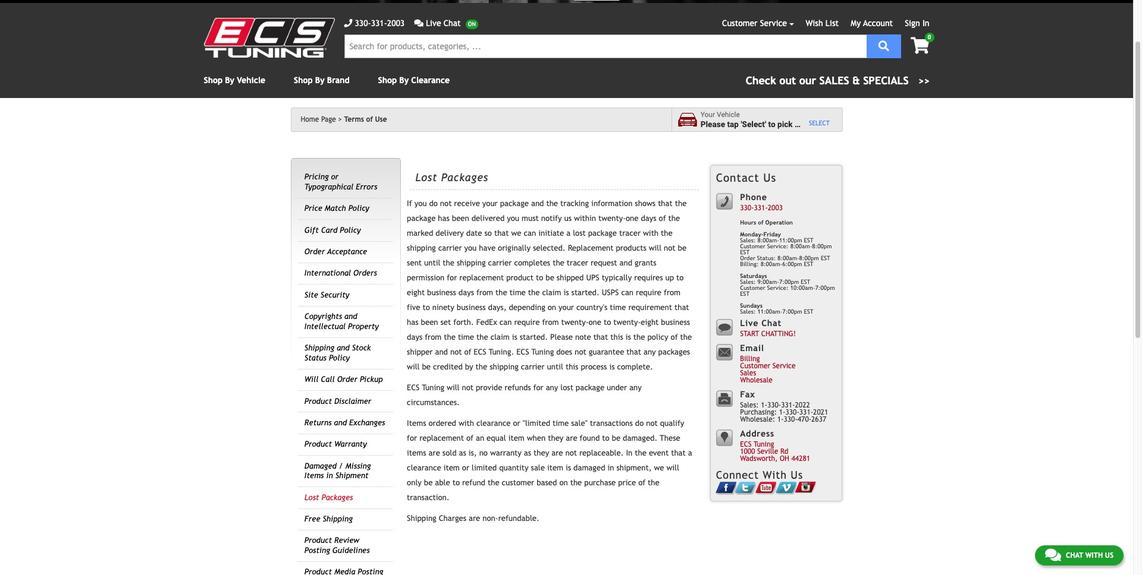 Task type: locate. For each thing, give the bounding box(es) containing it.
3 shop from the left
[[378, 76, 397, 85]]

ordered
[[429, 419, 456, 428]]

2 vertical spatial shipping
[[490, 363, 519, 372]]

"limited
[[523, 419, 550, 428]]

customer
[[502, 479, 534, 488]]

page
[[321, 115, 336, 124]]

any down 'policy'
[[644, 348, 656, 357]]

shipping down marked
[[407, 244, 436, 253]]

site
[[305, 291, 318, 300]]

please
[[701, 119, 725, 129], [550, 333, 573, 342]]

1 horizontal spatial as
[[524, 449, 531, 458]]

live right comments icon
[[426, 18, 441, 28]]

pick
[[778, 119, 793, 129]]

policy
[[348, 204, 369, 213], [340, 226, 361, 235], [329, 354, 350, 363]]

date
[[466, 229, 482, 238]]

to up replaceable.
[[602, 434, 610, 443]]

a right event
[[688, 449, 692, 458]]

1 horizontal spatial a
[[688, 449, 692, 458]]

1 horizontal spatial been
[[452, 214, 469, 223]]

package up marked
[[407, 214, 436, 223]]

note
[[575, 333, 591, 342]]

tuning up circumstances.
[[422, 384, 445, 393]]

1 horizontal spatial this
[[611, 333, 623, 342]]

started. up country's
[[571, 289, 600, 298]]

1 vertical spatial policy
[[340, 226, 361, 235]]

comments image
[[1045, 549, 1061, 563]]

service inside dropdown button
[[760, 18, 787, 28]]

3 sales: from the top
[[740, 309, 756, 315]]

2637
[[812, 416, 827, 424]]

pricing or typographical errors
[[305, 173, 377, 191]]

0 vertical spatial we
[[511, 229, 521, 238]]

0 horizontal spatial chat
[[444, 18, 461, 28]]

price match policy
[[305, 204, 369, 213]]

1- up 'wholesale:'
[[761, 402, 767, 410]]

8:00am- up 9:00am-
[[761, 261, 783, 268]]

7:00pm down 6:00pm
[[779, 279, 799, 286]]

2 horizontal spatial days
[[641, 214, 657, 223]]

we inside items ordered with clearance or "limited time sale" transactions do not qualify for replacement of an equal item when they are found to be damaged. these items are sold as is, no warranty as they are not replaceable. in the event that a clearance item or limited quantity sale item is damaged in shipment, we will only be able to refund the customer based on the purchase price of the transaction.
[[654, 464, 664, 473]]

1 horizontal spatial shop
[[294, 76, 313, 85]]

to down country's
[[604, 318, 611, 327]]

us up phone
[[764, 171, 777, 184]]

free shipping
[[305, 515, 353, 524]]

is
[[564, 289, 569, 298], [512, 333, 517, 342], [626, 333, 631, 342], [609, 363, 615, 372], [566, 464, 571, 473]]

2 vertical spatial or
[[462, 464, 469, 473]]

with
[[643, 229, 659, 238], [459, 419, 474, 428], [1086, 552, 1103, 560]]

copyrights and intellectual property
[[305, 313, 379, 331]]

on inside if you do not receive your package and the tracking information shows that the package has been delivered you must notify us within twenty-one days of the marked delivery date so that we can initiate a lost package tracer with the shipping carrier you have originally selected. replacement products will not be sent until the shipping carrier completes the tracer request and grants permission for replacement product to be shipped ups typically requires up to eight business days from the time the claim is started. usps can require from five to ninety business days, depending on your country's time requirement that has been set forth. fedex can require from twenty-one to twenty-eight business days from the time the claim is started. please note that this is the policy of the shipper and not of ecs tuning. ecs tuning does not guarantee that any packages will be credited by the shipping carrier until this process is complete.
[[548, 303, 556, 312]]

lost up free
[[305, 494, 319, 503]]

2 by from the left
[[315, 76, 325, 85]]

review
[[334, 537, 359, 546]]

2 vertical spatial us
[[1105, 552, 1114, 560]]

1 product from the top
[[305, 397, 332, 406]]

days
[[641, 214, 657, 223], [459, 289, 474, 298], [407, 333, 423, 342]]

sign
[[905, 18, 920, 28]]

and down the "products"
[[620, 259, 632, 268]]

0 horizontal spatial do
[[429, 199, 438, 208]]

are up based
[[552, 449, 563, 458]]

ecs up circumstances.
[[407, 384, 420, 393]]

so
[[485, 229, 492, 238]]

0 horizontal spatial shop
[[204, 76, 223, 85]]

hours of operation monday-friday sales: 8:00am-11:00pm est customer service: 8:00am-8:00pm est order status: 8:00am-8:00pm est billing: 8:00am-6:00pm est saturdays sales: 9:00am-7:00pm est customer service: 10:00am-7:00pm est sundays sales: 11:00am-7:00pm est
[[740, 220, 835, 315]]

until up the permission
[[424, 259, 440, 268]]

us
[[564, 214, 572, 223]]

connect with us
[[716, 469, 803, 482]]

do up damaged.
[[635, 419, 644, 428]]

vehicle
[[801, 119, 827, 129]]

0 vertical spatial days
[[641, 214, 657, 223]]

for right refunds
[[533, 384, 544, 393]]

international
[[305, 269, 351, 278]]

days down the 'shows'
[[641, 214, 657, 223]]

wholesale:
[[740, 416, 775, 424]]

that down these
[[671, 449, 686, 458]]

shipping inside shipping and stock status policy
[[305, 344, 334, 353]]

will inside 'ecs tuning will not provide refunds for any lost package under any circumstances.'
[[447, 384, 460, 393]]

0 horizontal spatial for
[[407, 434, 417, 443]]

carrier down delivery
[[438, 244, 462, 253]]

vehicle inside your vehicle please tap 'select' to pick a vehicle
[[717, 111, 740, 119]]

lost down within on the right top of the page
[[573, 229, 586, 238]]

0 vertical spatial shipping
[[407, 244, 436, 253]]

to right five
[[423, 303, 430, 312]]

they up sale
[[534, 449, 549, 458]]

2 horizontal spatial or
[[513, 419, 520, 428]]

11:00pm
[[779, 237, 802, 244]]

1 horizontal spatial until
[[547, 363, 563, 372]]

package up must
[[500, 199, 529, 208]]

package
[[500, 199, 529, 208], [407, 214, 436, 223], [588, 229, 617, 238], [576, 384, 605, 393]]

2 vertical spatial can
[[500, 318, 512, 327]]

packages up receive
[[441, 171, 488, 184]]

will down credited
[[447, 384, 460, 393]]

2 vertical spatial days
[[407, 333, 423, 342]]

0 vertical spatial please
[[701, 119, 725, 129]]

0 vertical spatial tuning
[[532, 348, 554, 357]]

with
[[763, 469, 787, 482]]

customer inside the 'customer service' dropdown button
[[722, 18, 758, 28]]

product for product review posting guidelines
[[305, 537, 332, 546]]

7:00pm down 10:00am-
[[783, 309, 802, 315]]

replacement inside if you do not receive your package and the tracking information shows that the package has been delivered you must notify us within twenty-one days of the marked delivery date so that we can initiate a lost package tracer with the shipping carrier you have originally selected. replacement products will not be sent until the shipping carrier completes the tracer request and grants permission for replacement product to be shipped ups typically requires up to eight business days from the time the claim is started. usps can require from five to ninety business days, depending on your country's time requirement that has been set forth. fedex can require from twenty-one to twenty-eight business days from the time the claim is started. please note that this is the policy of the shipper and not of ecs tuning. ecs tuning does not guarantee that any packages will be credited by the shipping carrier until this process is complete.
[[459, 274, 504, 283]]

in
[[608, 464, 614, 473], [326, 472, 333, 481]]

1 vertical spatial product
[[305, 440, 332, 449]]

days up forth.
[[459, 289, 474, 298]]

grants
[[635, 259, 657, 268]]

11:00am-
[[758, 309, 783, 315]]

twenty-
[[598, 214, 626, 223], [561, 318, 589, 327], [614, 318, 641, 327]]

0 horizontal spatial we
[[511, 229, 521, 238]]

sales down billing link
[[740, 370, 756, 378]]

for inside items ordered with clearance or "limited time sale" transactions do not qualify for replacement of an equal item when they are found to be damaged. these items are sold as is, no warranty as they are not replaceable. in the event that a clearance item or limited quantity sale item is damaged in shipment, we will only be able to refund the customer based on the purchase price of the transaction.
[[407, 434, 417, 443]]

1 horizontal spatial for
[[447, 274, 457, 283]]

order inside hours of operation monday-friday sales: 8:00am-11:00pm est customer service: 8:00am-8:00pm est order status: 8:00am-8:00pm est billing: 8:00am-6:00pm est saturdays sales: 9:00am-7:00pm est customer service: 10:00am-7:00pm est sundays sales: 11:00am-7:00pm est
[[740, 255, 755, 262]]

us down 44281
[[791, 469, 803, 482]]

2 service: from the top
[[767, 285, 789, 291]]

in inside items ordered with clearance or "limited time sale" transactions do not qualify for replacement of an equal item when they are found to be damaged. these items are sold as is, no warranty as they are not replaceable. in the event that a clearance item or limited quantity sale item is damaged in shipment, we will only be able to refund the customer based on the purchase price of the transaction.
[[608, 464, 614, 473]]

0 vertical spatial claim
[[542, 289, 561, 298]]

product down returns
[[305, 440, 332, 449]]

service left wish
[[760, 18, 787, 28]]

service inside 'email billing customer service sales wholesale'
[[773, 363, 796, 371]]

4 sales: from the top
[[740, 402, 759, 410]]

lost
[[415, 171, 437, 184], [305, 494, 319, 503]]

1- right 'wholesale:'
[[777, 416, 784, 424]]

any right 'under'
[[630, 384, 642, 393]]

331- inside phone 330-331-2003
[[754, 204, 768, 213]]

product review posting guidelines
[[305, 537, 370, 556]]

not inside 'ecs tuning will not provide refunds for any lost package under any circumstances.'
[[462, 384, 474, 393]]

0 horizontal spatial clearance
[[407, 464, 441, 473]]

2 horizontal spatial by
[[399, 76, 409, 85]]

carrier
[[438, 244, 462, 253], [488, 259, 512, 268], [521, 363, 545, 372]]

damaged
[[305, 462, 337, 471]]

match
[[325, 204, 346, 213]]

charges
[[439, 515, 466, 524]]

international orders link
[[305, 269, 377, 278]]

replacement inside items ordered with clearance or "limited time sale" transactions do not qualify for replacement of an equal item when they are found to be damaged. these items are sold as is, no warranty as they are not replaceable. in the event that a clearance item or limited quantity sale item is damaged in shipment, we will only be able to refund the customer based on the purchase price of the transaction.
[[420, 434, 464, 443]]

0 vertical spatial on
[[548, 303, 556, 312]]

in up shipment,
[[626, 449, 633, 458]]

order right call
[[337, 375, 358, 384]]

time inside items ordered with clearance or "limited time sale" transactions do not qualify for replacement of an equal item when they are found to be damaged. these items are sold as is, no warranty as they are not replaceable. in the event that a clearance item or limited quantity sale item is damaged in shipment, we will only be able to refund the customer based on the purchase price of the transaction.
[[553, 419, 569, 428]]

sales
[[820, 74, 849, 87], [740, 370, 756, 378]]

you right if
[[414, 199, 427, 208]]

policy inside shipping and stock status policy
[[329, 354, 350, 363]]

1 horizontal spatial days
[[459, 289, 474, 298]]

/
[[339, 462, 343, 471]]

and up property on the bottom left
[[345, 313, 357, 321]]

refunds
[[505, 384, 531, 393]]

shop by clearance
[[378, 76, 450, 85]]

1 vertical spatial require
[[514, 318, 540, 327]]

shipping and stock status policy
[[305, 344, 371, 363]]

&
[[853, 74, 860, 87]]

1 vertical spatial lost
[[305, 494, 319, 503]]

1 horizontal spatial live
[[740, 318, 759, 328]]

as down when
[[524, 449, 531, 458]]

shipping
[[407, 244, 436, 253], [457, 259, 486, 268], [490, 363, 519, 372]]

1 horizontal spatial you
[[464, 244, 477, 253]]

not down note on the bottom right
[[575, 348, 586, 357]]

sales inside 'email billing customer service sales wholesale'
[[740, 370, 756, 378]]

tracer up the "products"
[[619, 229, 641, 238]]

package down the process
[[576, 384, 605, 393]]

live inside 'live chat start chatting!'
[[740, 318, 759, 328]]

live up the start in the bottom of the page
[[740, 318, 759, 328]]

1 shop from the left
[[204, 76, 223, 85]]

3 product from the top
[[305, 537, 332, 546]]

vehicle down ecs tuning image
[[237, 76, 265, 85]]

phone 330-331-2003
[[740, 192, 783, 213]]

0 horizontal spatial tracer
[[567, 259, 588, 268]]

will
[[649, 244, 662, 253], [407, 363, 420, 372], [447, 384, 460, 393], [667, 464, 679, 473]]

they right when
[[548, 434, 564, 443]]

product for product disclaimer
[[305, 397, 332, 406]]

1 vertical spatial please
[[550, 333, 573, 342]]

chat with us
[[1066, 552, 1114, 560]]

0 vertical spatial they
[[548, 434, 564, 443]]

1 vertical spatial this
[[566, 363, 579, 372]]

0 vertical spatial lost
[[573, 229, 586, 238]]

0 vertical spatial in
[[923, 18, 930, 28]]

price
[[618, 479, 636, 488]]

sales: inside the fax sales: 1-330-331-2022 purchasing: 1-330-331-2021 wholesale: 1-330-470-2637
[[740, 402, 759, 410]]

please down your
[[701, 119, 725, 129]]

live for live chat
[[426, 18, 441, 28]]

is left the damaged
[[566, 464, 571, 473]]

item
[[508, 434, 525, 443], [444, 464, 460, 473], [547, 464, 563, 473]]

2 horizontal spatial us
[[1105, 552, 1114, 560]]

live chat link
[[414, 17, 478, 30]]

1 horizontal spatial lost
[[415, 171, 437, 184]]

business up ninety
[[427, 289, 456, 298]]

8:00am- up 6:00pm
[[790, 243, 812, 250]]

us for chat
[[1105, 552, 1114, 560]]

1 horizontal spatial shipping
[[457, 259, 486, 268]]

0 vertical spatial do
[[429, 199, 438, 208]]

or inside 'pricing or typographical errors'
[[331, 173, 339, 182]]

search image
[[879, 40, 889, 51]]

we down event
[[654, 464, 664, 473]]

2 vertical spatial business
[[661, 318, 690, 327]]

customer inside 'email billing customer service sales wholesale'
[[740, 363, 771, 371]]

for up items
[[407, 434, 417, 443]]

2003 left comments icon
[[387, 18, 405, 28]]

tracer up shipped
[[567, 259, 588, 268]]

by left clearance
[[399, 76, 409, 85]]

billing:
[[740, 261, 759, 268]]

a down us
[[567, 229, 571, 238]]

gift card policy link
[[305, 226, 361, 235]]

0 vertical spatial policy
[[348, 204, 369, 213]]

policy right card
[[340, 226, 361, 235]]

in down damaged
[[326, 472, 333, 481]]

1 horizontal spatial order
[[337, 375, 358, 384]]

0 vertical spatial for
[[447, 274, 457, 283]]

us right comments image
[[1105, 552, 1114, 560]]

0 vertical spatial you
[[414, 199, 427, 208]]

0 horizontal spatial live
[[426, 18, 441, 28]]

equal
[[487, 434, 506, 443]]

tracer
[[619, 229, 641, 238], [567, 259, 588, 268]]

shop for shop by brand
[[294, 76, 313, 85]]

1 horizontal spatial with
[[643, 229, 659, 238]]

in right "sign"
[[923, 18, 930, 28]]

0 vertical spatial started.
[[571, 289, 600, 298]]

in inside damaged / missing items in shipment
[[326, 472, 333, 481]]

tap
[[727, 119, 739, 129]]

1 vertical spatial can
[[621, 289, 634, 298]]

ninety
[[432, 303, 454, 312]]

require down requires
[[636, 289, 662, 298]]

0 vertical spatial tracer
[[619, 229, 641, 238]]

tuning inside 'ecs tuning will not provide refunds for any lost package under any circumstances.'
[[422, 384, 445, 393]]

to right able
[[453, 479, 460, 488]]

for inside if you do not receive your package and the tracking information shows that the package has been delivered you must notify us within twenty-one days of the marked delivery date so that we can initiate a lost package tracer with the shipping carrier you have originally selected. replacement products will not be sent until the shipping carrier completes the tracer request and grants permission for replacement product to be shipped ups typically requires up to eight business days from the time the claim is started. usps can require from five to ninety business days, depending on your country's time requirement that has been set forth. fedex can require from twenty-one to twenty-eight business days from the time the claim is started. please note that this is the policy of the shipper and not of ecs tuning. ecs tuning does not guarantee that any packages will be credited by the shipping carrier until this process is complete.
[[447, 274, 457, 283]]

contact us
[[716, 171, 777, 184]]

or up typographical
[[331, 173, 339, 182]]

time left "sale""
[[553, 419, 569, 428]]

with up the "products"
[[643, 229, 659, 238]]

2 shop from the left
[[294, 76, 313, 85]]

shipped
[[557, 274, 584, 283]]

twenty- down requirement
[[614, 318, 641, 327]]

1 vertical spatial been
[[421, 318, 438, 327]]

1 vertical spatial 330-331-2003 link
[[740, 204, 783, 213]]

3 by from the left
[[399, 76, 409, 85]]

chat right comments image
[[1066, 552, 1083, 560]]

you
[[414, 199, 427, 208], [507, 214, 519, 223], [464, 244, 477, 253]]

chat for live chat
[[444, 18, 461, 28]]

has down five
[[407, 318, 419, 327]]

products
[[616, 244, 647, 253]]

or
[[331, 173, 339, 182], [513, 419, 520, 428], [462, 464, 469, 473]]

0 vertical spatial been
[[452, 214, 469, 223]]

1 horizontal spatial sales
[[820, 74, 849, 87]]

shipping for shipping charges are non-refundable.
[[407, 515, 437, 524]]

for
[[447, 274, 457, 283], [533, 384, 544, 393], [407, 434, 417, 443]]

will call order pickup link
[[305, 375, 383, 384]]

ecs
[[474, 348, 486, 357], [517, 348, 529, 357], [407, 384, 420, 393], [740, 441, 752, 449]]

330-331-2003
[[355, 18, 405, 28]]

a right pick
[[795, 119, 799, 129]]

exchanges
[[349, 419, 385, 428]]

can right usps
[[621, 289, 634, 298]]

0 horizontal spatial started.
[[520, 333, 548, 342]]

shopping cart image
[[911, 37, 930, 54]]

on inside items ordered with clearance or "limited time sale" transactions do not qualify for replacement of an equal item when they are found to be damaged. these items are sold as is, no warranty as they are not replaceable. in the event that a clearance item or limited quantity sale item is damaged in shipment, we will only be able to refund the customer based on the purchase price of the transaction.
[[559, 479, 568, 488]]

service: left 10:00am-
[[767, 285, 789, 291]]

shipping and stock status policy link
[[305, 344, 371, 363]]

0 horizontal spatial business
[[427, 289, 456, 298]]

my account
[[851, 18, 893, 28]]

refund
[[462, 479, 485, 488]]

1- left 2022
[[779, 409, 786, 417]]

0 horizontal spatial days
[[407, 333, 423, 342]]

8:00pm right 11:00pm
[[812, 243, 832, 250]]

by left brand at the top left
[[315, 76, 325, 85]]

with inside if you do not receive your package and the tracking information shows that the package has been delivered you must notify us within twenty-one days of the marked delivery date so that we can initiate a lost package tracer with the shipping carrier you have originally selected. replacement products will not be sent until the shipping carrier completes the tracer request and grants permission for replacement product to be shipped ups typically requires up to eight business days from the time the claim is started. usps can require from five to ninety business days, depending on your country's time requirement that has been set forth. fedex can require from twenty-one to twenty-eight business days from the time the claim is started. please note that this is the policy of the shipper and not of ecs tuning. ecs tuning does not guarantee that any packages will be credited by the shipping carrier until this process is complete.
[[643, 229, 659, 238]]

are down "sale""
[[566, 434, 577, 443]]

transactions
[[590, 419, 633, 428]]

0 horizontal spatial as
[[459, 449, 466, 458]]

1 horizontal spatial we
[[654, 464, 664, 473]]

2 vertical spatial you
[[464, 244, 477, 253]]

product inside product review posting guidelines
[[305, 537, 332, 546]]

are left non- at the bottom left of the page
[[469, 515, 480, 524]]

any right refunds
[[546, 384, 558, 393]]

been down receive
[[452, 214, 469, 223]]

is down guarantee
[[609, 363, 615, 372]]

order down gift
[[305, 248, 325, 256]]

us inside chat with us link
[[1105, 552, 1114, 560]]

1 vertical spatial items
[[305, 472, 324, 481]]

this up guarantee
[[611, 333, 623, 342]]

product for product warranty
[[305, 440, 332, 449]]

chat inside 'live chat start chatting!'
[[762, 318, 782, 328]]

to
[[768, 119, 776, 129], [536, 274, 543, 283], [677, 274, 684, 283], [423, 303, 430, 312], [604, 318, 611, 327], [602, 434, 610, 443], [453, 479, 460, 488]]

2 vertical spatial policy
[[329, 354, 350, 363]]

0 horizontal spatial shipping
[[407, 244, 436, 253]]

do inside if you do not receive your package and the tracking information shows that the package has been delivered you must notify us within twenty-one days of the marked delivery date so that we can initiate a lost package tracer with the shipping carrier you have originally selected. replacement products will not be sent until the shipping carrier completes the tracer request and grants permission for replacement product to be shipped ups typically requires up to eight business days from the time the claim is started. usps can require from five to ninety business days, depending on your country's time requirement that has been set forth. fedex can require from twenty-one to twenty-eight business days from the time the claim is started. please note that this is the policy of the shipper and not of ecs tuning. ecs tuning does not guarantee that any packages will be credited by the shipping carrier until this process is complete.
[[429, 199, 438, 208]]

0 vertical spatial chat
[[444, 18, 461, 28]]

1 vertical spatial service:
[[767, 285, 789, 291]]

do inside items ordered with clearance or "limited time sale" transactions do not qualify for replacement of an equal item when they are found to be damaged. these items are sold as is, no warranty as they are not replaceable. in the event that a clearance item or limited quantity sale item is damaged in shipment, we will only be able to refund the customer based on the purchase price of the transaction.
[[635, 419, 644, 428]]

0 horizontal spatial in
[[326, 472, 333, 481]]

terms of use
[[344, 115, 387, 124]]

package inside 'ecs tuning will not provide refunds for any lost package under any circumstances.'
[[576, 384, 605, 393]]

1 horizontal spatial require
[[636, 289, 662, 298]]

packages up free shipping link
[[322, 494, 353, 503]]

has up delivery
[[438, 214, 450, 223]]

2 as from the left
[[524, 449, 531, 458]]

chat right comments icon
[[444, 18, 461, 28]]

lost inside 'ecs tuning will not provide refunds for any lost package under any circumstances.'
[[561, 384, 573, 393]]

1 by from the left
[[225, 76, 234, 85]]

or down is,
[[462, 464, 469, 473]]

one
[[626, 214, 639, 223], [589, 318, 601, 327]]

time
[[510, 289, 526, 298], [610, 303, 626, 312], [458, 333, 474, 342], [553, 419, 569, 428]]

wholesale link
[[740, 377, 773, 385]]

started.
[[571, 289, 600, 298], [520, 333, 548, 342]]

for right the permission
[[447, 274, 457, 283]]

your
[[701, 111, 715, 119]]

purchasing:
[[740, 409, 777, 417]]

damaged
[[574, 464, 605, 473]]

notify
[[541, 214, 562, 223]]

2 product from the top
[[305, 440, 332, 449]]

'select'
[[741, 119, 766, 129]]

items inside damaged / missing items in shipment
[[305, 472, 324, 481]]

1 as from the left
[[459, 449, 466, 458]]

please inside if you do not receive your package and the tracking information shows that the package has been delivered you must notify us within twenty-one days of the marked delivery date so that we can initiate a lost package tracer with the shipping carrier you have originally selected. replacement products will not be sent until the shipping carrier completes the tracer request and grants permission for replacement product to be shipped ups typically requires up to eight business days from the time the claim is started. usps can require from five to ninety business days, depending on your country's time requirement that has been set forth. fedex can require from twenty-one to twenty-eight business days from the time the claim is started. please note that this is the policy of the shipper and not of ecs tuning. ecs tuning does not guarantee that any packages will be credited by the shipping carrier until this process is complete.
[[550, 333, 573, 342]]

0 horizontal spatial eight
[[407, 289, 425, 298]]

free
[[305, 515, 320, 524]]

0 horizontal spatial on
[[548, 303, 556, 312]]

business
[[427, 289, 456, 298], [457, 303, 486, 312], [661, 318, 690, 327]]

2 horizontal spatial with
[[1086, 552, 1103, 560]]

1-
[[761, 402, 767, 410], [779, 409, 786, 417], [777, 416, 784, 424]]

and inside shipping and stock status policy
[[337, 344, 350, 353]]

0 horizontal spatial any
[[546, 384, 558, 393]]

1 vertical spatial claim
[[491, 333, 510, 342]]

2 horizontal spatial a
[[795, 119, 799, 129]]

0 vertical spatial this
[[611, 333, 623, 342]]

1 vertical spatial they
[[534, 449, 549, 458]]

1 vertical spatial days
[[459, 289, 474, 298]]

a inside if you do not receive your package and the tracking information shows that the package has been delivered you must notify us within twenty-one days of the marked delivery date so that we can initiate a lost package tracer with the shipping carrier you have originally selected. replacement products will not be sent until the shipping carrier completes the tracer request and grants permission for replacement product to be shipped ups typically requires up to eight business days from the time the claim is started. usps can require from five to ninety business days, depending on your country's time requirement that has been set forth. fedex can require from twenty-one to twenty-eight business days from the time the claim is started. please note that this is the policy of the shipper and not of ecs tuning. ecs tuning does not guarantee that any packages will be credited by the shipping carrier until this process is complete.
[[567, 229, 571, 238]]



Task type: vqa. For each thing, say whether or not it's contained in the screenshot.
the 90's
no



Task type: describe. For each thing, give the bounding box(es) containing it.
monday-
[[740, 231, 764, 238]]

8:00am- down 11:00pm
[[778, 255, 799, 262]]

marked
[[407, 229, 433, 238]]

friday
[[764, 231, 781, 238]]

1 horizontal spatial lost packages
[[415, 171, 488, 184]]

330- down 2022
[[784, 416, 798, 424]]

a inside items ordered with clearance or "limited time sale" transactions do not qualify for replacement of an equal item when they are found to be damaged. these items are sold as is, no warranty as they are not replaceable. in the event that a clearance item or limited quantity sale item is damaged in shipment, we will only be able to refund the customer based on the purchase price of the transaction.
[[688, 449, 692, 458]]

request
[[591, 259, 617, 268]]

posting
[[305, 547, 330, 556]]

email billing customer service sales wholesale
[[740, 343, 796, 385]]

time down forth.
[[458, 333, 474, 342]]

a inside your vehicle please tap 'select' to pick a vehicle
[[795, 119, 799, 129]]

2 horizontal spatial item
[[547, 464, 563, 473]]

any inside if you do not receive your package and the tracking information shows that the package has been delivered you must notify us within twenty-one days of the marked delivery date so that we can initiate a lost package tracer with the shipping carrier you have originally selected. replacement products will not be sent until the shipping carrier completes the tracer request and grants permission for replacement product to be shipped ups typically requires up to eight business days from the time the claim is started. usps can require from five to ninety business days, depending on your country's time requirement that has been set forth. fedex can require from twenty-one to twenty-eight business days from the time the claim is started. please note that this is the policy of the shipper and not of ecs tuning. ecs tuning does not guarantee that any packages will be credited by the shipping carrier until this process is complete.
[[644, 348, 656, 357]]

originally
[[498, 244, 531, 253]]

time down usps
[[610, 303, 626, 312]]

ecs left tuning.
[[474, 348, 486, 357]]

lost inside if you do not receive your package and the tracking information shows that the package has been delivered you must notify us within twenty-one days of the marked delivery date so that we can initiate a lost package tracer with the shipping carrier you have originally selected. replacement products will not be sent until the shipping carrier completes the tracer request and grants permission for replacement product to be shipped ups typically requires up to eight business days from the time the claim is started. usps can require from five to ninety business days, depending on your country's time requirement that has been set forth. fedex can require from twenty-one to twenty-eight business days from the time the claim is started. please note that this is the policy of the shipper and not of ecs tuning. ecs tuning does not guarantee that any packages will be credited by the shipping carrier until this process is complete.
[[573, 229, 586, 238]]

to right the up
[[677, 274, 684, 283]]

ecs right tuning.
[[517, 348, 529, 357]]

330- right phone icon
[[355, 18, 371, 28]]

be left shipped
[[546, 274, 554, 283]]

ecs inside 'ecs tuning will not provide refunds for any lost package under any circumstances.'
[[407, 384, 420, 393]]

0 link
[[901, 33, 934, 55]]

330- inside phone 330-331-2003
[[740, 204, 754, 213]]

from down the up
[[664, 289, 681, 298]]

1 horizontal spatial in
[[923, 18, 930, 28]]

shop for shop by vehicle
[[204, 76, 223, 85]]

policy for price match policy
[[348, 204, 369, 213]]

0 horizontal spatial order
[[305, 248, 325, 256]]

are left sold
[[429, 449, 440, 458]]

by for clearance
[[399, 76, 409, 85]]

delivery
[[436, 229, 464, 238]]

from down depending
[[542, 318, 559, 327]]

for inside 'ecs tuning will not provide refunds for any lost package under any circumstances.'
[[533, 384, 544, 393]]

and up must
[[531, 199, 544, 208]]

1 vertical spatial or
[[513, 419, 520, 428]]

2003 inside phone 330-331-2003
[[768, 204, 783, 213]]

initiate
[[539, 229, 564, 238]]

1 horizontal spatial started.
[[571, 289, 600, 298]]

start
[[740, 330, 759, 339]]

returns and exchanges link
[[305, 419, 385, 428]]

0 vertical spatial clearance
[[477, 419, 511, 428]]

that inside items ordered with clearance or "limited time sale" transactions do not qualify for replacement of an equal item when they are found to be damaged. these items are sold as is, no warranty as they are not replaceable. in the event that a clearance item or limited quantity sale item is damaged in shipment, we will only be able to refund the customer based on the purchase price of the transaction.
[[671, 449, 686, 458]]

will up the grants
[[649, 244, 662, 253]]

8:00am- up status:
[[758, 237, 779, 244]]

0
[[928, 34, 931, 40]]

not up damaged.
[[646, 419, 658, 428]]

is down shipped
[[564, 289, 569, 298]]

product warranty link
[[305, 440, 367, 449]]

1 vertical spatial 8:00pm
[[799, 255, 819, 262]]

2 horizontal spatial business
[[661, 318, 690, 327]]

customer service link
[[740, 363, 796, 371]]

wish list
[[806, 18, 839, 28]]

copyrights
[[305, 313, 342, 321]]

from up days,
[[477, 289, 493, 298]]

from down set
[[425, 333, 442, 342]]

Search text field
[[344, 35, 867, 58]]

home page
[[301, 115, 336, 124]]

sign in link
[[905, 18, 930, 28]]

free shipping link
[[305, 515, 353, 524]]

1 horizontal spatial business
[[457, 303, 486, 312]]

if
[[407, 199, 412, 208]]

2 vertical spatial with
[[1086, 552, 1103, 560]]

sundays
[[740, 303, 763, 309]]

product disclaimer link
[[305, 397, 371, 406]]

ecs inside address ecs tuning 1000 seville rd wadsworth, oh 44281
[[740, 441, 752, 449]]

disclaimer
[[334, 397, 371, 406]]

0 horizontal spatial been
[[421, 318, 438, 327]]

to down the completes
[[536, 274, 543, 283]]

sales & specials link
[[746, 73, 930, 89]]

not up the up
[[664, 244, 676, 253]]

if you do not receive your package and the tracking information shows that the package has been delivered you must notify us within twenty-one days of the marked delivery date so that we can initiate a lost package tracer with the shipping carrier you have originally selected. replacement products will not be sent until the shipping carrier completes the tracer request and grants permission for replacement product to be shipped ups typically requires up to eight business days from the time the claim is started. usps can require from five to ninety business days, depending on your country's time requirement that has been set forth. fedex can require from twenty-one to twenty-eight business days from the time the claim is started. please note that this is the policy of the shipper and not of ecs tuning. ecs tuning does not guarantee that any packages will be credited by the shipping carrier until this process is complete.
[[407, 199, 692, 372]]

that up complete.
[[627, 348, 641, 357]]

comments image
[[414, 19, 424, 27]]

fax
[[740, 390, 755, 400]]

shipping for shipping and stock status policy
[[305, 344, 334, 353]]

and down product disclaimer
[[334, 419, 347, 428]]

billing link
[[740, 355, 760, 364]]

0 vertical spatial has
[[438, 214, 450, 223]]

rd
[[780, 448, 789, 457]]

is left 'policy'
[[626, 333, 631, 342]]

330- up 'wholesale:'
[[767, 402, 781, 410]]

email
[[740, 343, 764, 353]]

7:00pm right 9:00am-
[[815, 285, 835, 291]]

pickup
[[360, 375, 383, 384]]

1 horizontal spatial can
[[524, 229, 536, 238]]

found
[[580, 434, 600, 443]]

ecs tuning image
[[204, 18, 335, 58]]

330- left "2637"
[[786, 409, 800, 417]]

470-
[[798, 416, 812, 424]]

acceptance
[[327, 248, 367, 256]]

0 vertical spatial lost
[[415, 171, 437, 184]]

live chat start chatting!
[[740, 318, 796, 339]]

1 horizontal spatial any
[[630, 384, 642, 393]]

0 vertical spatial sales
[[820, 74, 849, 87]]

an
[[476, 434, 484, 443]]

seville
[[757, 448, 778, 457]]

be down transactions
[[612, 434, 621, 443]]

shipping down lost packages link
[[323, 515, 353, 524]]

select
[[809, 119, 830, 127]]

fax sales: 1-330-331-2022 purchasing: 1-330-331-2021 wholesale: 1-330-470-2637
[[740, 390, 828, 424]]

phone image
[[344, 19, 353, 27]]

non-
[[483, 515, 498, 524]]

twenty- up note on the bottom right
[[561, 318, 589, 327]]

tuning inside if you do not receive your package and the tracking information shows that the package has been delivered you must notify us within twenty-one days of the marked delivery date so that we can initiate a lost package tracer with the shipping carrier you have originally selected. replacement products will not be sent until the shipping carrier completes the tracer request and grants permission for replacement product to be shipped ups typically requires up to eight business days from the time the claim is started. usps can require from five to ninety business days, depending on your country's time requirement that has been set forth. fedex can require from twenty-one to twenty-eight business days from the time the claim is started. please note that this is the policy of the shipper and not of ecs tuning. ecs tuning does not guarantee that any packages will be credited by the shipping carrier until this process is complete.
[[532, 348, 554, 357]]

0 vertical spatial your
[[482, 199, 498, 208]]

select link
[[809, 119, 830, 127]]

0 horizontal spatial lost
[[305, 494, 319, 503]]

oh
[[780, 455, 789, 464]]

is inside items ordered with clearance or "limited time sale" transactions do not qualify for replacement of an equal item when they are found to be damaged. these items are sold as is, no warranty as they are not replaceable. in the event that a clearance item or limited quantity sale item is damaged in shipment, we will only be able to refund the customer based on the purchase price of the transaction.
[[566, 464, 571, 473]]

connect
[[716, 469, 759, 482]]

to inside your vehicle please tap 'select' to pick a vehicle
[[768, 119, 776, 129]]

shipper
[[407, 348, 433, 357]]

1 vertical spatial started.
[[520, 333, 548, 342]]

1 service: from the top
[[767, 243, 789, 250]]

1 horizontal spatial item
[[508, 434, 525, 443]]

phone
[[740, 192, 767, 202]]

address
[[740, 429, 775, 439]]

information
[[591, 199, 633, 208]]

terms
[[344, 115, 364, 124]]

with inside items ordered with clearance or "limited time sale" transactions do not qualify for replacement of an equal item when they are found to be damaged. these items are sold as is, no warranty as they are not replaceable. in the event that a clearance item or limited quantity sale item is damaged in shipment, we will only be able to refund the customer based on the purchase price of the transaction.
[[459, 419, 474, 428]]

pricing or typographical errors link
[[305, 173, 377, 191]]

my
[[851, 18, 861, 28]]

and inside copyrights and intellectual property
[[345, 313, 357, 321]]

start chatting! link
[[740, 330, 796, 339]]

0 horizontal spatial item
[[444, 464, 460, 473]]

policy for gift card policy
[[340, 226, 361, 235]]

permission
[[407, 274, 445, 283]]

0 horizontal spatial vehicle
[[237, 76, 265, 85]]

replaceable.
[[579, 449, 624, 458]]

shipment
[[335, 472, 369, 481]]

not left receive
[[440, 199, 452, 208]]

1 horizontal spatial or
[[462, 464, 469, 473]]

chat for live chat start chatting!
[[762, 318, 782, 328]]

of inside hours of operation monday-friday sales: 8:00am-11:00pm est customer service: 8:00am-8:00pm est order status: 8:00am-8:00pm est billing: 8:00am-6:00pm est saturdays sales: 9:00am-7:00pm est customer service: 10:00am-7:00pm est sundays sales: 11:00am-7:00pm est
[[758, 220, 764, 226]]

in inside items ordered with clearance or "limited time sale" transactions do not qualify for replacement of an equal item when they are found to be damaged. these items are sold as is, no warranty as they are not replaceable. in the event that a clearance item or limited quantity sale item is damaged in shipment, we will only be able to refund the customer based on the purchase price of the transaction.
[[626, 449, 633, 458]]

shop for shop by clearance
[[378, 76, 397, 85]]

2 horizontal spatial chat
[[1066, 552, 1083, 560]]

live for live chat start chatting!
[[740, 318, 759, 328]]

2 sales: from the top
[[740, 279, 756, 286]]

by for brand
[[315, 76, 325, 85]]

site security
[[305, 291, 349, 300]]

sent
[[407, 259, 422, 268]]

1 horizontal spatial 330-331-2003 link
[[740, 204, 783, 213]]

depending
[[509, 303, 545, 312]]

shop by brand link
[[294, 76, 350, 85]]

billing
[[740, 355, 760, 364]]

we inside if you do not receive your package and the tracking information shows that the package has been delivered you must notify us within twenty-one days of the marked delivery date so that we can initiate a lost package tracer with the shipping carrier you have originally selected. replacement products will not be sent until the shipping carrier completes the tracer request and grants permission for replacement product to be shipped ups typically requires up to eight business days from the time the claim is started. usps can require from five to ninety business days, depending on your country's time requirement that has been set forth. fedex can require from twenty-one to twenty-eight business days from the time the claim is started. please note that this is the policy of the shipper and not of ecs tuning. ecs tuning does not guarantee that any packages will be credited by the shipping carrier until this process is complete.
[[511, 229, 521, 238]]

0 horizontal spatial carrier
[[438, 244, 462, 253]]

1 sales: from the top
[[740, 237, 756, 244]]

twenty- down information
[[598, 214, 626, 223]]

us for connect
[[791, 469, 803, 482]]

specials
[[863, 74, 909, 87]]

2022
[[795, 402, 810, 410]]

package up replacement
[[588, 229, 617, 238]]

and up credited
[[435, 348, 448, 357]]

call
[[321, 375, 335, 384]]

sales & specials
[[820, 74, 909, 87]]

by for vehicle
[[225, 76, 234, 85]]

that right requirement
[[675, 303, 689, 312]]

hours
[[740, 220, 756, 226]]

be right only
[[424, 479, 433, 488]]

0 horizontal spatial has
[[407, 318, 419, 327]]

1 horizontal spatial packages
[[441, 171, 488, 184]]

is up tuning.
[[512, 333, 517, 342]]

price match policy link
[[305, 204, 369, 213]]

2 vertical spatial carrier
[[521, 363, 545, 372]]

that up guarantee
[[594, 333, 608, 342]]

home page link
[[301, 115, 342, 124]]

credited
[[433, 363, 463, 372]]

sale
[[531, 464, 545, 473]]

does
[[556, 348, 572, 357]]

five
[[407, 303, 420, 312]]

missing
[[345, 462, 371, 471]]

2 horizontal spatial you
[[507, 214, 519, 223]]

1 vertical spatial eight
[[641, 318, 659, 327]]

0 vertical spatial us
[[764, 171, 777, 184]]

that right the so
[[494, 229, 509, 238]]

will call order pickup
[[305, 375, 383, 384]]

1 horizontal spatial carrier
[[488, 259, 512, 268]]

1 vertical spatial packages
[[322, 494, 353, 503]]

not up the damaged
[[565, 449, 577, 458]]

0 horizontal spatial require
[[514, 318, 540, 327]]

price
[[305, 204, 322, 213]]

circumstances.
[[407, 399, 460, 408]]

returns and exchanges
[[305, 419, 385, 428]]

quantity
[[499, 464, 529, 473]]

0 horizontal spatial this
[[566, 363, 579, 372]]

that right the 'shows'
[[658, 199, 673, 208]]

1 vertical spatial lost packages
[[305, 494, 353, 503]]

items inside items ordered with clearance or "limited time sale" transactions do not qualify for replacement of an equal item when they are found to be damaged. these items are sold as is, no warranty as they are not replaceable. in the event that a clearance item or limited quantity sale item is damaged in shipment, we will only be able to refund the customer based on the purchase price of the transaction.
[[407, 419, 426, 428]]

tuning inside address ecs tuning 1000 seville rd wadsworth, oh 44281
[[754, 441, 774, 449]]

be down shipper
[[422, 363, 431, 372]]

0 vertical spatial eight
[[407, 289, 425, 298]]

0 vertical spatial one
[[626, 214, 639, 223]]

fedex
[[476, 318, 497, 327]]

0 horizontal spatial 330-331-2003 link
[[344, 17, 405, 30]]

1 vertical spatial your
[[559, 303, 574, 312]]

account
[[863, 18, 893, 28]]

status
[[305, 354, 327, 363]]

not up credited
[[450, 348, 462, 357]]

0 horizontal spatial 2003
[[387, 18, 405, 28]]

0 vertical spatial require
[[636, 289, 662, 298]]

only
[[407, 479, 422, 488]]

1 horizontal spatial claim
[[542, 289, 561, 298]]

will inside items ordered with clearance or "limited time sale" transactions do not qualify for replacement of an equal item when they are found to be damaged. these items are sold as is, no warranty as they are not replaceable. in the event that a clearance item or limited quantity sale item is damaged in shipment, we will only be able to refund the customer based on the purchase price of the transaction.
[[667, 464, 679, 473]]

0 vertical spatial until
[[424, 259, 440, 268]]

able
[[435, 479, 450, 488]]

time down the "product"
[[510, 289, 526, 298]]

be right the "products"
[[678, 244, 687, 253]]

0 vertical spatial business
[[427, 289, 456, 298]]

please inside your vehicle please tap 'select' to pick a vehicle
[[701, 119, 725, 129]]

transaction.
[[407, 494, 450, 503]]

will down shipper
[[407, 363, 420, 372]]

0 horizontal spatial claim
[[491, 333, 510, 342]]

2 horizontal spatial can
[[621, 289, 634, 298]]

6:00pm
[[783, 261, 802, 268]]

1 vertical spatial one
[[589, 318, 601, 327]]

operation
[[765, 220, 793, 226]]

0 vertical spatial 8:00pm
[[812, 243, 832, 250]]

shop by clearance link
[[378, 76, 450, 85]]



